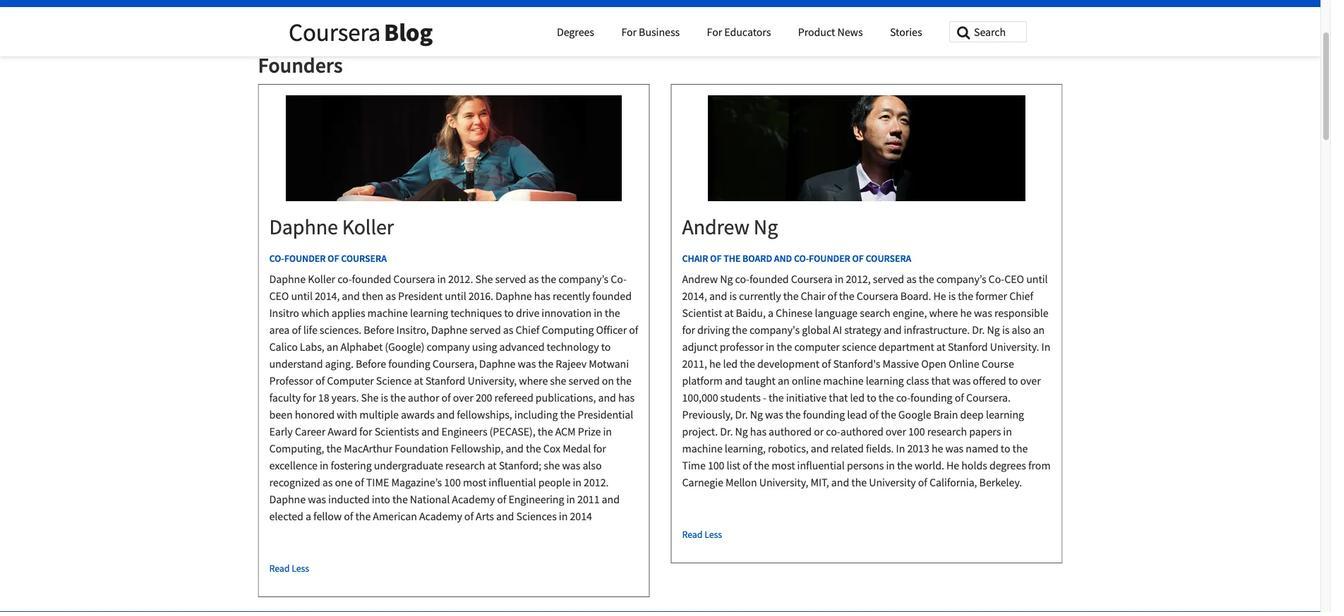 Task type: vqa. For each thing, say whether or not it's contained in the screenshot.
the bottom has
yes



Task type: locate. For each thing, give the bounding box(es) containing it.
0 horizontal spatial a
[[306, 509, 311, 523]]

product
[[799, 25, 836, 39]]

0 horizontal spatial ceo
[[269, 289, 289, 303]]

influential inside daphne koller co-founded coursera in 2012. she served as the company's co- ceo until 2014, and then as president until 2016. daphne has recently founded insitro which applies machine learning techniques to drive innovation in the area of life sciences. before insitro, daphne served as chief computing officer of calico labs, an alphabet (google) company using advanced technology to understand aging. before founding coursera, daphne was the rajeev motwani professor of computer science at stanford university, where she served on the faculty for 18 years. she is the author of over 200 refereed publications, and has been honored with multiple awards and fellowships, including the presidential early career award for scientists and engineers (pecase), the acm prize in computing, the macarthur foundation fellowship, and the cox medal for excellence in fostering undergraduate research at stanford; she was also recognized as one of time magazine's 100 most influential people in 2012. daphne was inducted into the national academy of engineering in 2011 and elected a fellow of the american academy of arts and sciences in 2014
[[489, 475, 536, 490]]

18
[[318, 391, 329, 405]]

as
[[529, 272, 539, 286], [907, 272, 917, 286], [386, 289, 396, 303], [503, 323, 514, 337], [323, 475, 333, 490]]

persons
[[847, 458, 884, 473]]

deep
[[961, 408, 984, 422]]

2 horizontal spatial has
[[751, 425, 767, 439]]

1 vertical spatial in
[[897, 442, 906, 456]]

stanford down coursera,
[[426, 374, 466, 388]]

world.
[[915, 458, 945, 473]]

and right 'board'
[[775, 252, 793, 264]]

1 vertical spatial before
[[356, 357, 386, 371]]

coursera up founders
[[289, 16, 381, 47]]

stanford inside andrew ng co-founded coursera in 2012, served as the company's co-ceo until 2014, and is currently the chair of the coursera board. he is the former chief scientist at baidu, a chinese language search engine, where he was responsible for driving the company's global ai strategy and infrastructure. dr. ng is also an adjunct professor in the computer science department at stanford university. in 2011, he led the development of stanford's massive open online course platform and taught an online machine learning class that was offered to over 100,000 students - the initiative that led to the co-founding of coursera. previously, dr. ng was the founding lead of the google brain deep learning project. dr. ng has authored or co-authored over 100 research papers in machine learning, robotics, and related fields. in 2013 he was named to the time 100 list of the most influential persons in the world. he holds degrees from carnegie mellon university, mit, and the university of california, berkeley.
[[948, 340, 988, 354]]

in
[[437, 272, 446, 286], [835, 272, 844, 286], [594, 306, 603, 320], [766, 340, 775, 354], [603, 425, 612, 439], [1004, 425, 1013, 439], [320, 458, 329, 473], [887, 458, 895, 473], [573, 475, 582, 490], [567, 492, 576, 507], [559, 509, 568, 523]]

0 vertical spatial over
[[1021, 374, 1041, 388]]

1 vertical spatial machine
[[824, 374, 864, 388]]

0 vertical spatial 100
[[909, 425, 926, 439]]

founding inside daphne koller co-founded coursera in 2012. she served as the company's co- ceo until 2014, and then as president until 2016. daphne has recently founded insitro which applies machine learning techniques to drive innovation in the area of life sciences. before insitro, daphne served as chief computing officer of calico labs, an alphabet (google) company using advanced technology to understand aging. before founding coursera, daphne was the rajeev motwani professor of computer science at stanford university, where she served on the faculty for 18 years. she is the author of over 200 refereed publications, and has been honored with multiple awards and fellowships, including the presidential early career award for scientists and engineers (pecase), the acm prize in computing, the macarthur foundation fellowship, and the cox medal for excellence in fostering undergraduate research at stanford; she was also recognized as one of time magazine's 100 most influential people in 2012. daphne was inducted into the national academy of engineering in 2011 and elected a fellow of the american academy of arts and sciences in 2014
[[389, 357, 431, 371]]

the right on
[[617, 374, 632, 388]]

1 horizontal spatial founding
[[804, 408, 846, 422]]

over inside daphne koller co-founded coursera in 2012. she served as the company's co- ceo until 2014, and then as president until 2016. daphne has recently founded insitro which applies machine learning techniques to drive innovation in the area of life sciences. before insitro, daphne served as chief computing officer of calico labs, an alphabet (google) company using advanced technology to understand aging. before founding coursera, daphne was the rajeev motwani professor of computer science at stanford university, where she served on the faculty for 18 years. she is the author of over 200 refereed publications, and has been honored with multiple awards and fellowships, including the presidential early career award for scientists and engineers (pecase), the acm prize in computing, the macarthur foundation fellowship, and the cox medal for excellence in fostering undergraduate research at stanford; she was also recognized as one of time magazine's 100 most influential people in 2012. daphne was inducted into the national academy of engineering in 2011 and elected a fellow of the american academy of arts and sciences in 2014
[[453, 391, 474, 405]]

0 vertical spatial she
[[476, 272, 493, 286]]

for
[[622, 25, 637, 39], [707, 25, 723, 39]]

0 vertical spatial where
[[930, 306, 959, 320]]

koller for daphne koller
[[342, 213, 394, 240]]

0 horizontal spatial stanford
[[426, 374, 466, 388]]

None text field
[[950, 21, 1028, 42]]

for
[[683, 323, 696, 337], [303, 391, 316, 405], [360, 425, 373, 439], [594, 442, 607, 456]]

ceo up former
[[1005, 272, 1025, 286]]

founding up or
[[804, 408, 846, 422]]

most down fellowship,
[[463, 475, 487, 490]]

2 vertical spatial has
[[751, 425, 767, 439]]

0 horizontal spatial most
[[463, 475, 487, 490]]

she up 2016. on the top of page
[[476, 272, 493, 286]]

ai
[[834, 323, 843, 337]]

and down (pecase),
[[506, 442, 524, 456]]

the up the professor
[[732, 323, 748, 337]]

None search field
[[950, 21, 1028, 42]]

0 vertical spatial dr.
[[973, 323, 986, 337]]

read less down carnegie
[[683, 528, 723, 541]]

1 vertical spatial founding
[[911, 391, 953, 405]]

stories link
[[891, 25, 923, 39]]

students
[[721, 391, 761, 405]]

daphne koller co-founded coursera in 2012. she served as the company's co- ceo until 2014, and then as president until 2016. daphne has recently founded insitro which applies machine learning techniques to drive innovation in the area of life sciences. before insitro, daphne served as chief computing officer of calico labs, an alphabet (google) company using advanced technology to understand aging. before founding coursera, daphne was the rajeev motwani professor of computer science at stanford university, where she served on the faculty for 18 years. she is the author of over 200 refereed publications, and has been honored with multiple awards and fellowships, including the presidential early career award for scientists and engineers (pecase), the acm prize in computing, the macarthur foundation fellowship, and the cox medal for excellence in fostering undergraduate research at stanford; she was also recognized as one of time magazine's 100 most influential people in 2012. daphne was inducted into the national academy of engineering in 2011 and elected a fellow of the american academy of arts and sciences in 2014
[[269, 272, 639, 523]]

time
[[683, 458, 706, 473]]

1 vertical spatial ceo
[[269, 289, 289, 303]]

the down award
[[327, 442, 342, 456]]

university, inside andrew ng co-founded coursera in 2012, served as the company's co-ceo until 2014, and is currently the chair of the coursera board. he is the former chief scientist at baidu, a chinese language search engine, where he was responsible for driving the company's global ai strategy and infrastructure. dr. ng is also an adjunct professor in the computer science department at stanford university. in 2011, he led the development of stanford's massive open online course platform and taught an online machine learning class that was offered to over 100,000 students - the initiative that led to the co-founding of coursera. previously, dr. ng was the founding lead of the google brain deep learning project. dr. ng has authored or co-authored over 100 research papers in machine learning, robotics, and related fields. in 2013 he was named to the time 100 list of the most influential persons in the world. he holds degrees from carnegie mellon university, mit, and the university of california, berkeley.
[[760, 475, 809, 490]]

read less for andrew
[[683, 528, 723, 541]]

2 vertical spatial over
[[886, 425, 907, 439]]

2016.
[[469, 289, 494, 303]]

company's inside daphne koller co-founded coursera in 2012. she served as the company's co- ceo until 2014, and then as president until 2016. daphne has recently founded insitro which applies machine learning techniques to drive innovation in the area of life sciences. before insitro, daphne served as chief computing officer of calico labs, an alphabet (google) company using advanced technology to understand aging. before founding coursera, daphne was the rajeev motwani professor of computer science at stanford university, where she served on the faculty for 18 years. she is the author of over 200 refereed publications, and has been honored with multiple awards and fellowships, including the presidential early career award for scientists and engineers (pecase), the acm prize in computing, the macarthur foundation fellowship, and the cox medal for excellence in fostering undergraduate research at stanford; she was also recognized as one of time magazine's 100 most influential people in 2012. daphne was inducted into the national academy of engineering in 2011 and elected a fellow of the american academy of arts and sciences in 2014
[[559, 272, 609, 286]]

dr. down former
[[973, 323, 986, 337]]

1 horizontal spatial university,
[[760, 475, 809, 490]]

100,000
[[683, 391, 719, 405]]

0 horizontal spatial less
[[292, 562, 309, 575]]

the left former
[[959, 289, 974, 303]]

0 vertical spatial most
[[772, 458, 796, 473]]

0 vertical spatial read
[[683, 528, 703, 541]]

computing,
[[269, 442, 324, 456]]

less down carnegie
[[705, 528, 723, 541]]

is right "board."
[[949, 289, 956, 303]]

a up company's
[[768, 306, 774, 320]]

1 vertical spatial she
[[361, 391, 379, 405]]

also down medal
[[583, 458, 602, 473]]

offered
[[973, 374, 1007, 388]]

1 andrew from the top
[[683, 213, 750, 240]]

0 vertical spatial founding
[[389, 357, 431, 371]]

0 vertical spatial before
[[364, 323, 394, 337]]

0 vertical spatial research
[[928, 425, 968, 439]]

read less link for ng
[[683, 528, 1052, 542]]

degrees
[[990, 458, 1027, 473]]

2 vertical spatial dr.
[[721, 425, 733, 439]]

online
[[949, 357, 980, 371]]

in left 2014
[[559, 509, 568, 523]]

1 horizontal spatial company's
[[937, 272, 987, 286]]

ceo
[[1005, 272, 1025, 286], [269, 289, 289, 303]]

co- up officer
[[611, 272, 627, 286]]

until up responsible in the right of the page
[[1027, 272, 1048, 286]]

0 vertical spatial 2012.
[[448, 272, 473, 286]]

100 up national
[[444, 475, 461, 490]]

university,
[[468, 374, 517, 388], [760, 475, 809, 490]]

also inside andrew ng co-founded coursera in 2012, served as the company's co-ceo until 2014, and is currently the chair of the coursera board. he is the former chief scientist at baidu, a chinese language search engine, where he was responsible for driving the company's global ai strategy and infrastructure. dr. ng is also an adjunct professor in the computer science department at stanford university. in 2011, he led the development of stanford's massive open online course platform and taught an online machine learning class that was offered to over 100,000 students - the initiative that led to the co-founding of coursera. previously, dr. ng was the founding lead of the google brain deep learning project. dr. ng has authored or co-authored over 100 research papers in machine learning, robotics, and related fields. in 2013 he was named to the time 100 list of the most influential persons in the world. he holds degrees from carnegie mellon university, mit, and the university of california, berkeley.
[[1012, 323, 1031, 337]]

0 horizontal spatial in
[[897, 442, 906, 456]]

fellow
[[314, 509, 342, 523]]

also
[[1012, 323, 1031, 337], [583, 458, 602, 473]]

was down advanced
[[518, 357, 536, 371]]

advanced
[[500, 340, 545, 354]]

0 horizontal spatial influential
[[489, 475, 536, 490]]

using
[[472, 340, 498, 354]]

0 horizontal spatial dr.
[[721, 425, 733, 439]]

1 horizontal spatial most
[[772, 458, 796, 473]]

1 horizontal spatial for
[[707, 25, 723, 39]]

co- up former
[[989, 272, 1005, 286]]

she
[[476, 272, 493, 286], [361, 391, 379, 405]]

0 horizontal spatial chair
[[683, 252, 709, 264]]

recognized
[[269, 475, 320, 490]]

0 horizontal spatial koller
[[308, 272, 335, 286]]

google
[[899, 408, 932, 422]]

board
[[743, 252, 773, 264]]

2 andrew from the top
[[683, 272, 718, 286]]

chair inside andrew ng co-founded coursera in 2012, served as the company's co-ceo until 2014, and is currently the chair of the coursera board. he is the former chief scientist at baidu, a chinese language search engine, where he was responsible for driving the company's global ai strategy and infrastructure. dr. ng is also an adjunct professor in the computer science department at stanford university. in 2011, he led the development of stanford's massive open online course platform and taught an online machine learning class that was offered to over 100,000 students - the initiative that led to the co-founding of coursera. previously, dr. ng was the founding lead of the google brain deep learning project. dr. ng has authored or co-authored over 100 research papers in machine learning, robotics, and related fields. in 2013 he was named to the time 100 list of the most influential persons in the world. he holds degrees from carnegie mellon university, mit, and the university of california, berkeley.
[[801, 289, 826, 303]]

mellon
[[726, 475, 757, 490]]

been
[[269, 408, 293, 422]]

0 vertical spatial koller
[[342, 213, 394, 240]]

including
[[515, 408, 558, 422]]

was down medal
[[563, 458, 581, 473]]

understand
[[269, 357, 323, 371]]

search
[[860, 306, 891, 320]]

0 vertical spatial stanford
[[948, 340, 988, 354]]

read less link down arts
[[269, 562, 639, 576]]

she
[[550, 374, 567, 388], [544, 458, 560, 473]]

the up officer
[[605, 306, 620, 320]]

for for for business
[[622, 25, 637, 39]]

blog
[[384, 16, 433, 47]]

founders
[[258, 52, 343, 78]]

calico
[[269, 340, 298, 354]]

learning inside daphne koller co-founded coursera in 2012. she served as the company's co- ceo until 2014, and then as president until 2016. daphne has recently founded insitro which applies machine learning techniques to drive innovation in the area of life sciences. before insitro, daphne served as chief computing officer of calico labs, an alphabet (google) company using advanced technology to understand aging. before founding coursera, daphne was the rajeev motwani professor of computer science at stanford university, where she served on the faculty for 18 years. she is the author of over 200 refereed publications, and has been honored with multiple awards and fellowships, including the presidential early career award for scientists and engineers (pecase), the acm prize in computing, the macarthur foundation fellowship, and the cox medal for excellence in fostering undergraduate research at stanford; she was also recognized as one of time magazine's 100 most influential people in 2012. daphne was inducted into the national academy of engineering in 2011 and elected a fellow of the american academy of arts and sciences in 2014
[[410, 306, 448, 320]]

read less
[[683, 528, 723, 541], [269, 562, 309, 575]]

0 horizontal spatial where
[[519, 374, 548, 388]]

1 vertical spatial that
[[829, 391, 848, 405]]

cox
[[544, 442, 561, 456]]

the up american
[[393, 492, 408, 507]]

read less link down university
[[683, 528, 1052, 542]]

1 vertical spatial read less link
[[269, 562, 639, 576]]

department
[[879, 340, 935, 354]]

100 up 2013 at the right of page
[[909, 425, 926, 439]]

for up macarthur
[[360, 425, 373, 439]]

and up students
[[725, 374, 743, 388]]

1 vertical spatial has
[[619, 391, 635, 405]]

most inside daphne koller co-founded coursera in 2012. she served as the company's co- ceo until 2014, and then as president until 2016. daphne has recently founded insitro which applies machine learning techniques to drive innovation in the area of life sciences. before insitro, daphne served as chief computing officer of calico labs, an alphabet (google) company using advanced technology to understand aging. before founding coursera, daphne was the rajeev motwani professor of computer science at stanford university, where she served on the faculty for 18 years. she is the author of over 200 refereed publications, and has been honored with multiple awards and fellowships, including the presidential early career award for scientists and engineers (pecase), the acm prize in computing, the macarthur foundation fellowship, and the cox medal for excellence in fostering undergraduate research at stanford; she was also recognized as one of time magazine's 100 most influential people in 2012. daphne was inducted into the national academy of engineering in 2011 and elected a fellow of the american academy of arts and sciences in 2014
[[463, 475, 487, 490]]

stanford;
[[499, 458, 542, 473]]

chief down "drive"
[[516, 323, 540, 337]]

0 vertical spatial an
[[1034, 323, 1045, 337]]

drive
[[516, 306, 540, 320]]

(pecase),
[[490, 425, 536, 439]]

was up holds
[[946, 442, 964, 456]]

1 vertical spatial chief
[[516, 323, 540, 337]]

until up which
[[291, 289, 313, 303]]

chief
[[1010, 289, 1034, 303], [516, 323, 540, 337]]

infrastructure.
[[904, 323, 971, 337]]

1 horizontal spatial 100
[[708, 458, 725, 473]]

where
[[930, 306, 959, 320], [519, 374, 548, 388]]

2 authored from the left
[[841, 425, 884, 439]]

has
[[534, 289, 551, 303], [619, 391, 635, 405], [751, 425, 767, 439]]

to up lead in the bottom right of the page
[[867, 391, 877, 405]]

2011
[[578, 492, 600, 507]]

an
[[1034, 323, 1045, 337], [327, 340, 339, 354], [778, 374, 790, 388]]

1 authored from the left
[[769, 425, 812, 439]]

daphne up company
[[431, 323, 468, 337]]

2012. up 2016. on the top of page
[[448, 272, 473, 286]]

daphne up "drive"
[[496, 289, 532, 303]]

0 vertical spatial ceo
[[1005, 272, 1025, 286]]

he up california,
[[947, 458, 960, 473]]

president
[[398, 289, 443, 303]]

founded for daphne koller
[[352, 272, 391, 286]]

less for andrew ng
[[705, 528, 723, 541]]

motwani
[[589, 357, 629, 371]]

1 for from the left
[[622, 25, 637, 39]]

0 vertical spatial has
[[534, 289, 551, 303]]

ng up 'board'
[[754, 213, 778, 240]]

1 vertical spatial dr.
[[735, 408, 748, 422]]

engineers
[[442, 425, 488, 439]]

was down - at the bottom right of the page
[[766, 408, 784, 422]]

machine inside daphne koller co-founded coursera in 2012. she served as the company's co- ceo until 2014, and then as president until 2016. daphne has recently founded insitro which applies machine learning techniques to drive innovation in the area of life sciences. before insitro, daphne served as chief computing officer of calico labs, an alphabet (google) company using advanced technology to understand aging. before founding coursera, daphne was the rajeev motwani professor of computer science at stanford university, where she served on the faculty for 18 years. she is the author of over 200 refereed publications, and has been honored with multiple awards and fellowships, including the presidential early career award for scientists and engineers (pecase), the acm prize in computing, the macarthur foundation fellowship, and the cox medal for excellence in fostering undergraduate research at stanford; she was also recognized as one of time magazine's 100 most influential people in 2012. daphne was inducted into the national academy of engineering in 2011 and elected a fellow of the american academy of arts and sciences in 2014
[[368, 306, 408, 320]]

prize
[[578, 425, 601, 439]]

the left 'cox'
[[526, 442, 541, 456]]

0 vertical spatial machine
[[368, 306, 408, 320]]

0 vertical spatial in
[[1042, 340, 1051, 354]]

2 horizontal spatial over
[[1021, 374, 1041, 388]]

ceo inside andrew ng co-founded coursera in 2012, served as the company's co-ceo until 2014, and is currently the chair of the coursera board. he is the former chief scientist at baidu, a chinese language search engine, where he was responsible for driving the company's global ai strategy and infrastructure. dr. ng is also an adjunct professor in the computer science department at stanford university. in 2011, he led the development of stanford's massive open online course platform and taught an online machine learning class that was offered to over 100,000 students - the initiative that led to the co-founding of coursera. previously, dr. ng was the founding lead of the google brain deep learning project. dr. ng has authored or co-authored over 100 research papers in machine learning, robotics, and related fields. in 2013 he was named to the time 100 list of the most influential persons in the world. he holds degrees from carnegie mellon university, mit, and the university of california, berkeley.
[[1005, 272, 1025, 286]]

holds
[[962, 458, 988, 473]]

andrew inside andrew ng co-founded coursera in 2012, served as the company's co-ceo until 2014, and is currently the chair of the coursera board. he is the former chief scientist at baidu, a chinese language search engine, where he was responsible for driving the company's global ai strategy and infrastructure. dr. ng is also an adjunct professor in the computer science department at stanford university. in 2011, he led the development of stanford's massive open online course platform and taught an online machine learning class that was offered to over 100,000 students - the initiative that led to the co-founding of coursera. previously, dr. ng was the founding lead of the google brain deep learning project. dr. ng has authored or co-authored over 100 research papers in machine learning, robotics, and related fields. in 2013 he was named to the time 100 list of the most influential persons in the world. he holds degrees from carnegie mellon university, mit, and the university of california, berkeley.
[[683, 272, 718, 286]]

100
[[909, 425, 926, 439], [708, 458, 725, 473], [444, 475, 461, 490]]

2 vertical spatial 100
[[444, 475, 461, 490]]

over up fields. at right bottom
[[886, 425, 907, 439]]

has up learning,
[[751, 425, 767, 439]]

1 vertical spatial also
[[583, 458, 602, 473]]

as inside andrew ng co-founded coursera in 2012, served as the company's co-ceo until 2014, and is currently the chair of the coursera board. he is the former chief scientist at baidu, a chinese language search engine, where he was responsible for driving the company's global ai strategy and infrastructure. dr. ng is also an adjunct professor in the computer science department at stanford university. in 2011, he led the development of stanford's massive open online course platform and taught an online machine learning class that was offered to over 100,000 students - the initiative that led to the co-founding of coursera. previously, dr. ng was the founding lead of the google brain deep learning project. dr. ng has authored or co-authored over 100 research papers in machine learning, robotics, and related fields. in 2013 he was named to the time 100 list of the most influential persons in the world. he holds degrees from carnegie mellon university, mit, and the university of california, berkeley.
[[907, 272, 917, 286]]

1 vertical spatial led
[[851, 391, 865, 405]]

1 2014, from the left
[[315, 289, 340, 303]]

0 horizontal spatial 2014,
[[315, 289, 340, 303]]

computing
[[542, 323, 594, 337]]

macarthur
[[344, 442, 393, 456]]

time
[[366, 475, 389, 490]]

led up lead in the bottom right of the page
[[851, 391, 865, 405]]

0 horizontal spatial authored
[[769, 425, 812, 439]]

influential up mit,
[[798, 458, 845, 473]]

1 horizontal spatial 2012.
[[584, 475, 609, 490]]

for left the 18
[[303, 391, 316, 405]]

that up lead in the bottom right of the page
[[829, 391, 848, 405]]

coursera
[[289, 16, 381, 47], [341, 252, 387, 264], [866, 252, 912, 264], [394, 272, 435, 286], [791, 272, 833, 286], [857, 289, 899, 303]]

0 vertical spatial she
[[550, 374, 567, 388]]

1 vertical spatial koller
[[308, 272, 335, 286]]

1 vertical spatial he
[[710, 357, 721, 371]]

1 horizontal spatial chair
[[801, 289, 826, 303]]

1 vertical spatial influential
[[489, 475, 536, 490]]

1 vertical spatial research
[[446, 458, 485, 473]]

machine down 'then'
[[368, 306, 408, 320]]

research inside andrew ng co-founded coursera in 2012, served as the company's co-ceo until 2014, and is currently the chair of the coursera board. he is the former chief scientist at baidu, a chinese language search engine, where he was responsible for driving the company's global ai strategy and infrastructure. dr. ng is also an adjunct professor in the computer science department at stanford university. in 2011, he led the development of stanford's massive open online course platform and taught an online machine learning class that was offered to over 100,000 students - the initiative that led to the co-founding of coursera. previously, dr. ng was the founding lead of the google brain deep learning project. dr. ng has authored or co-authored over 100 research papers in machine learning, robotics, and related fields. in 2013 he was named to the time 100 list of the most influential persons in the world. he holds degrees from carnegie mellon university, mit, and the university of california, berkeley.
[[928, 425, 968, 439]]

until inside andrew ng co-founded coursera in 2012, served as the company's co-ceo until 2014, and is currently the chair of the coursera board. he is the former chief scientist at baidu, a chinese language search engine, where he was responsible for driving the company's global ai strategy and infrastructure. dr. ng is also an adjunct professor in the computer science department at stanford university. in 2011, he led the development of stanford's massive open online course platform and taught an online machine learning class that was offered to over 100,000 students - the initiative that led to the co-founding of coursera. previously, dr. ng was the founding lead of the google brain deep learning project. dr. ng has authored or co-authored over 100 research papers in machine learning, robotics, and related fields. in 2013 he was named to the time 100 list of the most influential persons in the world. he holds degrees from carnegie mellon university, mit, and the university of california, berkeley.
[[1027, 272, 1048, 286]]

andrew ng
[[683, 213, 778, 240]]

served inside andrew ng co-founded coursera in 2012, served as the company's co-ceo until 2014, and is currently the chair of the coursera board. he is the former chief scientist at baidu, a chinese language search engine, where he was responsible for driving the company's global ai strategy and infrastructure. dr. ng is also an adjunct professor in the computer science department at stanford university. in 2011, he led the development of stanford's massive open online course platform and taught an online machine learning class that was offered to over 100,000 students - the initiative that led to the co-founding of coursera. previously, dr. ng was the founding lead of the google brain deep learning project. dr. ng has authored or co-authored over 100 research papers in machine learning, robotics, and related fields. in 2013 he was named to the time 100 list of the most influential persons in the world. he holds degrees from carnegie mellon university, mit, and the university of california, berkeley.
[[873, 272, 905, 286]]

the down science
[[391, 391, 406, 405]]

undergraduate
[[374, 458, 443, 473]]

company's
[[559, 272, 609, 286], [937, 272, 987, 286]]

open
[[922, 357, 947, 371]]

1 horizontal spatial read less
[[683, 528, 723, 541]]

learning down president
[[410, 306, 448, 320]]

koller up co-founder of coursera
[[342, 213, 394, 240]]

influential down the stanford;
[[489, 475, 536, 490]]

1 vertical spatial less
[[292, 562, 309, 575]]

1 horizontal spatial stanford
[[948, 340, 988, 354]]

2 company's from the left
[[937, 272, 987, 286]]

research down brain in the bottom of the page
[[928, 425, 968, 439]]

1 horizontal spatial koller
[[342, 213, 394, 240]]

research down fellowship,
[[446, 458, 485, 473]]

0 horizontal spatial read less link
[[269, 562, 639, 576]]

2 horizontal spatial founding
[[911, 391, 953, 405]]

the up university
[[898, 458, 913, 473]]

university
[[870, 475, 916, 490]]

research inside daphne koller co-founded coursera in 2012. she served as the company's co- ceo until 2014, and then as president until 2016. daphne has recently founded insitro which applies machine learning techniques to drive innovation in the area of life sciences. before insitro, daphne served as chief computing officer of calico labs, an alphabet (google) company using advanced technology to understand aging. before founding coursera, daphne was the rajeev motwani professor of computer science at stanford university, where she served on the faculty for 18 years. she is the author of over 200 refereed publications, and has been honored with multiple awards and fellowships, including the presidential early career award for scientists and engineers (pecase), the acm prize in computing, the macarthur foundation fellowship, and the cox medal for excellence in fostering undergraduate research at stanford; she was also recognized as one of time magazine's 100 most influential people in 2012. daphne was inducted into the national academy of engineering in 2011 and elected a fellow of the american academy of arts and sciences in 2014
[[446, 458, 485, 473]]

0 horizontal spatial read less
[[269, 562, 309, 575]]

0 horizontal spatial has
[[534, 289, 551, 303]]

co- up insitro
[[269, 252, 284, 264]]

an inside daphne koller co-founded coursera in 2012. she served as the company's co- ceo until 2014, and then as president until 2016. daphne has recently founded insitro which applies machine learning techniques to drive innovation in the area of life sciences. before insitro, daphne served as chief computing officer of calico labs, an alphabet (google) company using advanced technology to understand aging. before founding coursera, daphne was the rajeev motwani professor of computer science at stanford university, where she served on the faculty for 18 years. she is the author of over 200 refereed publications, and has been honored with multiple awards and fellowships, including the presidential early career award for scientists and engineers (pecase), the acm prize in computing, the macarthur foundation fellowship, and the cox medal for excellence in fostering undergraduate research at stanford; she was also recognized as one of time magazine's 100 most influential people in 2012. daphne was inducted into the national academy of engineering in 2011 and elected a fellow of the american academy of arts and sciences in 2014
[[327, 340, 339, 354]]

responsible
[[995, 306, 1049, 320]]

the down "massive"
[[879, 391, 895, 405]]

0 horizontal spatial company's
[[559, 272, 609, 286]]

of
[[328, 252, 339, 264], [711, 252, 722, 264], [853, 252, 864, 264], [828, 289, 837, 303], [292, 323, 301, 337], [629, 323, 639, 337], [822, 357, 831, 371], [316, 374, 325, 388], [442, 391, 451, 405], [955, 391, 965, 405], [870, 408, 879, 422], [743, 458, 752, 473], [355, 475, 364, 490], [919, 475, 928, 490], [497, 492, 507, 507], [344, 509, 353, 523], [465, 509, 474, 523]]

stanford
[[948, 340, 988, 354], [426, 374, 466, 388]]

1 vertical spatial most
[[463, 475, 487, 490]]

the down initiative
[[786, 408, 801, 422]]

1 horizontal spatial chief
[[1010, 289, 1034, 303]]

influential inside andrew ng co-founded coursera in 2012, served as the company's co-ceo until 2014, and is currently the chair of the coursera board. he is the former chief scientist at baidu, a chinese language search engine, where he was responsible for driving the company's global ai strategy and infrastructure. dr. ng is also an adjunct professor in the computer science department at stanford university. in 2011, he led the development of stanford's massive open online course platform and taught an online machine learning class that was offered to over 100,000 students - the initiative that led to the co-founding of coursera. previously, dr. ng was the founding lead of the google brain deep learning project. dr. ng has authored or co-authored over 100 research papers in machine learning, robotics, and related fields. in 2013 he was named to the time 100 list of the most influential persons in the world. he holds degrees from carnegie mellon university, mit, and the university of california, berkeley.
[[798, 458, 845, 473]]

co- inside daphne koller co-founded coursera in 2012. she served as the company's co- ceo until 2014, and then as president until 2016. daphne has recently founded insitro which applies machine learning techniques to drive innovation in the area of life sciences. before insitro, daphne served as chief computing officer of calico labs, an alphabet (google) company using advanced technology to understand aging. before founding coursera, daphne was the rajeev motwani professor of computer science at stanford university, where she served on the faculty for 18 years. she is the author of over 200 refereed publications, and has been honored with multiple awards and fellowships, including the presidential early career award for scientists and engineers (pecase), the acm prize in computing, the macarthur foundation fellowship, and the cox medal for excellence in fostering undergraduate research at stanford; she was also recognized as one of time magazine's 100 most influential people in 2012. daphne was inducted into the national academy of engineering in 2011 and elected a fellow of the american academy of arts and sciences in 2014
[[611, 272, 627, 286]]

2012.
[[448, 272, 473, 286], [584, 475, 609, 490]]

koller
[[342, 213, 394, 240], [308, 272, 335, 286]]

engineering
[[509, 492, 565, 507]]

academy
[[452, 492, 495, 507], [419, 509, 462, 523]]

in up university
[[887, 458, 895, 473]]

machine
[[368, 306, 408, 320], [824, 374, 864, 388], [683, 442, 723, 456]]

rajeev
[[556, 357, 587, 371]]

founding down (google)
[[389, 357, 431, 371]]

also inside daphne koller co-founded coursera in 2012. she served as the company's co- ceo until 2014, and then as president until 2016. daphne has recently founded insitro which applies machine learning techniques to drive innovation in the area of life sciences. before insitro, daphne served as chief computing officer of calico labs, an alphabet (google) company using advanced technology to understand aging. before founding coursera, daphne was the rajeev motwani professor of computer science at stanford university, where she served on the faculty for 18 years. she is the author of over 200 refereed publications, and has been honored with multiple awards and fellowships, including the presidential early career award for scientists and engineers (pecase), the acm prize in computing, the macarthur foundation fellowship, and the cox medal for excellence in fostering undergraduate research at stanford; she was also recognized as one of time magazine's 100 most influential people in 2012. daphne was inducted into the national academy of engineering in 2011 and elected a fellow of the american academy of arts and sciences in 2014
[[583, 458, 602, 473]]

in
[[1042, 340, 1051, 354], [897, 442, 906, 456]]

alphabet
[[341, 340, 383, 354]]

0 vertical spatial also
[[1012, 323, 1031, 337]]

0 vertical spatial a
[[768, 306, 774, 320]]

and right 2011
[[602, 492, 620, 507]]

co- inside daphne koller co-founded coursera in 2012. she served as the company's co- ceo until 2014, and then as president until 2016. daphne has recently founded insitro which applies machine learning techniques to drive innovation in the area of life sciences. before insitro, daphne served as chief computing officer of calico labs, an alphabet (google) company using advanced technology to understand aging. before founding coursera, daphne was the rajeev motwani professor of computer science at stanford university, where she served on the faculty for 18 years. she is the author of over 200 refereed publications, and has been honored with multiple awards and fellowships, including the presidential early career award for scientists and engineers (pecase), the acm prize in computing, the macarthur foundation fellowship, and the cox medal for excellence in fostering undergraduate research at stanford; she was also recognized as one of time magazine's 100 most influential people in 2012. daphne was inducted into the national academy of engineering in 2011 and elected a fellow of the american academy of arts and sciences in 2014
[[338, 272, 352, 286]]

0 horizontal spatial machine
[[368, 306, 408, 320]]

for educators
[[707, 25, 771, 39]]

koller inside daphne koller co-founded coursera in 2012. she served as the company's co- ceo until 2014, and then as president until 2016. daphne has recently founded insitro which applies machine learning techniques to drive innovation in the area of life sciences. before insitro, daphne served as chief computing officer of calico labs, an alphabet (google) company using advanced technology to understand aging. before founding coursera, daphne was the rajeev motwani professor of computer science at stanford university, where she served on the faculty for 18 years. she is the author of over 200 refereed publications, and has been honored with multiple awards and fellowships, including the presidential early career award for scientists and engineers (pecase), the acm prize in computing, the macarthur foundation fellowship, and the cox medal for excellence in fostering undergraduate research at stanford; she was also recognized as one of time magazine's 100 most influential people in 2012. daphne was inducted into the national academy of engineering in 2011 and elected a fellow of the american academy of arts and sciences in 2014
[[308, 272, 335, 286]]

career
[[295, 425, 326, 439]]

0 horizontal spatial university,
[[468, 374, 517, 388]]

1 vertical spatial read
[[269, 562, 290, 575]]

ceo up insitro
[[269, 289, 289, 303]]

ng up learning,
[[736, 425, 748, 439]]

most inside andrew ng co-founded coursera in 2012, served as the company's co-ceo until 2014, and is currently the chair of the coursera board. he is the former chief scientist at baidu, a chinese language search engine, where he was responsible for driving the company's global ai strategy and infrastructure. dr. ng is also an adjunct professor in the computer science department at stanford university. in 2011, he led the development of stanford's massive open online course platform and taught an online machine learning class that was offered to over 100,000 students - the initiative that led to the co-founding of coursera. previously, dr. ng was the founding lead of the google brain deep learning project. dr. ng has authored or co-authored over 100 research papers in machine learning, robotics, and related fields. in 2013 he was named to the time 100 list of the most influential persons in the world. he holds degrees from carnegie mellon university, mit, and the university of california, berkeley.
[[772, 458, 796, 473]]

2 for from the left
[[707, 25, 723, 39]]

over left 200
[[453, 391, 474, 405]]

product news link
[[799, 25, 863, 39]]

1 vertical spatial an
[[327, 340, 339, 354]]

most down 'robotics,' on the bottom right
[[772, 458, 796, 473]]

founded inside andrew ng co-founded coursera in 2012, served as the company's co-ceo until 2014, and is currently the chair of the coursera board. he is the former chief scientist at baidu, a chinese language search engine, where he was responsible for driving the company's global ai strategy and infrastructure. dr. ng is also an adjunct professor in the computer science department at stanford university. in 2011, he led the development of stanford's massive open online course platform and taught an online machine learning class that was offered to over 100,000 students - the initiative that led to the co-founding of coursera. previously, dr. ng was the founding lead of the google brain deep learning project. dr. ng has authored or co-authored over 100 research papers in machine learning, robotics, and related fields. in 2013 he was named to the time 100 list of the most influential persons in the world. he holds degrees from carnegie mellon university, mit, and the university of california, berkeley.
[[750, 272, 789, 286]]

1 vertical spatial read less
[[269, 562, 309, 575]]

as up advanced
[[503, 323, 514, 337]]

until
[[1027, 272, 1048, 286], [291, 289, 313, 303], [445, 289, 467, 303]]

company's inside andrew ng co-founded coursera in 2012, served as the company's co-ceo until 2014, and is currently the chair of the coursera board. he is the former chief scientist at baidu, a chinese language search engine, where he was responsible for driving the company's global ai strategy and infrastructure. dr. ng is also an adjunct professor in the computer science department at stanford university. in 2011, he led the development of stanford's massive open online course platform and taught an online machine learning class that was offered to over 100,000 students - the initiative that led to the co-founding of coursera. previously, dr. ng was the founding lead of the google brain deep learning project. dr. ng has authored or co-authored over 100 research papers in machine learning, robotics, and related fields. in 2013 he was named to the time 100 list of the most influential persons in the world. he holds degrees from carnegie mellon university, mit, and the university of california, berkeley.
[[937, 272, 987, 286]]

1 vertical spatial where
[[519, 374, 548, 388]]

0 vertical spatial less
[[705, 528, 723, 541]]

1 company's from the left
[[559, 272, 609, 286]]

2014, up scientist
[[683, 289, 707, 303]]

1 vertical spatial 2012.
[[584, 475, 609, 490]]

founder
[[284, 252, 326, 264], [809, 252, 851, 264]]

national
[[410, 492, 450, 507]]

award
[[328, 425, 357, 439]]

2 2014, from the left
[[683, 289, 707, 303]]

company's up recently
[[559, 272, 609, 286]]

1 horizontal spatial research
[[928, 425, 968, 439]]

0 horizontal spatial also
[[583, 458, 602, 473]]

an down development
[[778, 374, 790, 388]]

he right '2011,'
[[710, 357, 721, 371]]

founding
[[389, 357, 431, 371], [911, 391, 953, 405], [804, 408, 846, 422]]

2 horizontal spatial he
[[961, 306, 972, 320]]

fellowships,
[[457, 408, 513, 422]]



Task type: describe. For each thing, give the bounding box(es) containing it.
is up the baidu,
[[730, 289, 737, 303]]

taught
[[745, 374, 776, 388]]

2 horizontal spatial an
[[1034, 323, 1045, 337]]

2 vertical spatial an
[[778, 374, 790, 388]]

of up the 18
[[316, 374, 325, 388]]

scientists
[[375, 425, 419, 439]]

the up chinese
[[784, 289, 799, 303]]

coursera up the search
[[857, 289, 899, 303]]

to up degrees
[[1001, 442, 1011, 456]]

adjunct
[[683, 340, 718, 354]]

the up "board."
[[919, 272, 935, 286]]

and up department
[[884, 323, 902, 337]]

was up fellow
[[308, 492, 326, 507]]

a inside daphne koller co-founded coursera in 2012. she served as the company's co- ceo until 2014, and then as president until 2016. daphne has recently founded insitro which applies machine learning techniques to drive innovation in the area of life sciences. before insitro, daphne served as chief computing officer of calico labs, an alphabet (google) company using advanced technology to understand aging. before founding coursera, daphne was the rajeev motwani professor of computer science at stanford university, where she served on the faculty for 18 years. she is the author of over 200 refereed publications, and has been honored with multiple awards and fellowships, including the presidential early career award for scientists and engineers (pecase), the acm prize in computing, the macarthur foundation fellowship, and the cox medal for excellence in fostering undergraduate research at stanford; she was also recognized as one of time magazine's 100 most influential people in 2012. daphne was inducted into the national academy of engineering in 2011 and elected a fellow of the american academy of arts and sciences in 2014
[[306, 509, 311, 523]]

in left 2012,
[[835, 272, 844, 286]]

0 horizontal spatial 2012.
[[448, 272, 473, 286]]

online
[[792, 374, 822, 388]]

and down on
[[598, 391, 616, 405]]

2 vertical spatial he
[[932, 442, 944, 456]]

the down publications,
[[560, 408, 576, 422]]

mit,
[[811, 475, 830, 490]]

2012,
[[846, 272, 871, 286]]

daphne down using
[[479, 357, 516, 371]]

of up 'language'
[[828, 289, 837, 303]]

founded for andrew ng
[[750, 272, 789, 286]]

has inside andrew ng co-founded coursera in 2012, served as the company's co-ceo until 2014, and is currently the chair of the coursera board. he is the former chief scientist at baidu, a chinese language search engine, where he was responsible for driving the company's global ai strategy and infrastructure. dr. ng is also an adjunct professor in the computer science department at stanford university. in 2011, he led the development of stanford's massive open online course platform and taught an online machine learning class that was offered to over 100,000 students - the initiative that led to the co-founding of coursera. previously, dr. ng was the founding lead of the google brain deep learning project. dr. ng has authored or co-authored over 100 research papers in machine learning, robotics, and related fields. in 2013 he was named to the time 100 list of the most influential persons in the world. he holds degrees from carnegie mellon university, mit, and the university of california, berkeley.
[[751, 425, 767, 439]]

to down the course
[[1009, 374, 1019, 388]]

people
[[539, 475, 571, 490]]

company's
[[750, 323, 800, 337]]

life
[[303, 323, 318, 337]]

1 horizontal spatial dr.
[[735, 408, 748, 422]]

course
[[982, 357, 1015, 371]]

and up foundation
[[422, 425, 439, 439]]

acm
[[556, 425, 576, 439]]

faculty
[[269, 391, 301, 405]]

daphne up co-founder of coursera
[[269, 213, 338, 240]]

and right mit,
[[832, 475, 850, 490]]

1 horizontal spatial that
[[932, 374, 951, 388]]

professor
[[720, 340, 764, 354]]

coursera up 'then'
[[341, 252, 387, 264]]

awards
[[401, 408, 435, 422]]

1 horizontal spatial led
[[851, 391, 865, 405]]

of down world.
[[919, 475, 928, 490]]

inducted
[[328, 492, 370, 507]]

the up 'cox'
[[538, 425, 553, 439]]

was down "online"
[[953, 374, 971, 388]]

co- right or
[[827, 425, 841, 439]]

foundation
[[395, 442, 449, 456]]

chief inside andrew ng co-founded coursera in 2012, served as the company's co-ceo until 2014, and is currently the chair of the coursera board. he is the former chief scientist at baidu, a chinese language search engine, where he was responsible for driving the company's global ai strategy and infrastructure. dr. ng is also an adjunct professor in the computer science department at stanford university. in 2011, he led the development of stanford's massive open online course platform and taught an online machine learning class that was offered to over 100,000 students - the initiative that led to the co-founding of coursera. previously, dr. ng was the founding lead of the google brain deep learning project. dr. ng has authored or co-authored over 100 research papers in machine learning, robotics, and related fields. in 2013 he was named to the time 100 list of the most influential persons in the world. he holds degrees from carnegie mellon university, mit, and the university of california, berkeley.
[[1010, 289, 1034, 303]]

medal
[[563, 442, 591, 456]]

the up recently
[[541, 272, 557, 286]]

2014, inside andrew ng co-founded coursera in 2012, served as the company's co-ceo until 2014, and is currently the chair of the coursera board. he is the former chief scientist at baidu, a chinese language search engine, where he was responsible for driving the company's global ai strategy and infrastructure. dr. ng is also an adjunct professor in the computer science department at stanford university. in 2011, he led the development of stanford's massive open online course platform and taught an online machine learning class that was offered to over 100,000 students - the initiative that led to the co-founding of coursera. previously, dr. ng was the founding lead of the google brain deep learning project. dr. ng has authored or co-authored over 100 research papers in machine learning, robotics, and related fields. in 2013 he was named to the time 100 list of the most influential persons in the world. he holds degrees from carnegie mellon university, mit, and the university of california, berkeley.
[[683, 289, 707, 303]]

read for andrew ng
[[683, 528, 703, 541]]

honored
[[295, 408, 335, 422]]

officer
[[596, 323, 627, 337]]

1 horizontal spatial founded
[[593, 289, 632, 303]]

0 horizontal spatial she
[[361, 391, 379, 405]]

fields.
[[866, 442, 894, 456]]

years.
[[332, 391, 359, 405]]

2011,
[[683, 357, 707, 371]]

science
[[842, 340, 877, 354]]

arts
[[476, 509, 494, 523]]

lead
[[848, 408, 868, 422]]

read less for daphne
[[269, 562, 309, 575]]

computer
[[327, 374, 374, 388]]

in left fostering
[[320, 458, 329, 473]]

to up motwani
[[602, 340, 611, 354]]

degrees link
[[557, 25, 595, 39]]

the left 'board'
[[724, 252, 741, 264]]

stories
[[891, 25, 923, 39]]

for inside andrew ng co-founded coursera in 2012, served as the company's co-ceo until 2014, and is currently the chair of the coursera board. he is the former chief scientist at baidu, a chinese language search engine, where he was responsible for driving the company's global ai strategy and infrastructure. dr. ng is also an adjunct professor in the computer science department at stanford university. in 2011, he led the development of stanford's massive open online course platform and taught an online machine learning class that was offered to over 100,000 students - the initiative that led to the co-founding of coursera. previously, dr. ng was the founding lead of the google brain deep learning project. dr. ng has authored or co-authored over 100 research papers in machine learning, robotics, and related fields. in 2013 he was named to the time 100 list of the most influential persons in the world. he holds degrees from carnegie mellon university, mit, and the university of california, berkeley.
[[683, 323, 696, 337]]

daphne up elected
[[269, 492, 306, 507]]

of down inducted
[[344, 509, 353, 523]]

list
[[727, 458, 741, 473]]

read less link for koller
[[269, 562, 639, 576]]

university, inside daphne koller co-founded coursera in 2012. she served as the company's co- ceo until 2014, and then as president until 2016. daphne has recently founded insitro which applies machine learning techniques to drive innovation in the area of life sciences. before insitro, daphne served as chief computing officer of calico labs, an alphabet (google) company using advanced technology to understand aging. before founding coursera, daphne was the rajeev motwani professor of computer science at stanford university, where she served on the faculty for 18 years. she is the author of over 200 refereed publications, and has been honored with multiple awards and fellowships, including the presidential early career award for scientists and engineers (pecase), the acm prize in computing, the macarthur foundation fellowship, and the cox medal for excellence in fostering undergraduate research at stanford; she was also recognized as one of time magazine's 100 most influential people in 2012. daphne was inducted into the national academy of engineering in 2011 and elected a fellow of the american academy of arts and sciences in 2014
[[468, 374, 517, 388]]

with
[[337, 408, 358, 422]]

1 horizontal spatial until
[[445, 289, 467, 303]]

0 horizontal spatial led
[[723, 357, 738, 371]]

and up engineers
[[437, 408, 455, 422]]

of right officer
[[629, 323, 639, 337]]

professor
[[269, 374, 313, 388]]

ceo inside daphne koller co-founded coursera in 2012. she served as the company's co- ceo until 2014, and then as president until 2016. daphne has recently founded insitro which applies machine learning techniques to drive innovation in the area of life sciences. before insitro, daphne served as chief computing officer of calico labs, an alphabet (google) company using advanced technology to understand aging. before founding coursera, daphne was the rajeev motwani professor of computer science at stanford university, where she served on the faculty for 18 years. she is the author of over 200 refereed publications, and has been honored with multiple awards and fellowships, including the presidential early career award for scientists and engineers (pecase), the acm prize in computing, the macarthur foundation fellowship, and the cox medal for excellence in fostering undergraduate research at stanford; she was also recognized as one of time magazine's 100 most influential people in 2012. daphne was inducted into the national academy of engineering in 2011 and elected a fellow of the american academy of arts and sciences in 2014
[[269, 289, 289, 303]]

currently
[[739, 289, 782, 303]]

the right - at the bottom right of the page
[[769, 391, 784, 405]]

the up 'language'
[[840, 289, 855, 303]]

on
[[602, 374, 614, 388]]

1 horizontal spatial has
[[619, 391, 635, 405]]

2 vertical spatial learning
[[987, 408, 1025, 422]]

1 vertical spatial she
[[544, 458, 560, 473]]

at left the baidu,
[[725, 306, 734, 320]]

coursera,
[[433, 357, 477, 371]]

initiative
[[787, 391, 827, 405]]

stanford inside daphne koller co-founded coursera in 2012. she served as the company's co- ceo until 2014, and then as president until 2016. daphne has recently founded insitro which applies machine learning techniques to drive innovation in the area of life sciences. before insitro, daphne served as chief computing officer of calico labs, an alphabet (google) company using advanced technology to understand aging. before founding coursera, daphne was the rajeev motwani professor of computer science at stanford university, where she served on the faculty for 18 years. she is the author of over 200 refereed publications, and has been honored with multiple awards and fellowships, including the presidential early career award for scientists and engineers (pecase), the acm prize in computing, the macarthur foundation fellowship, and the cox medal for excellence in fostering undergraduate research at stanford; she was also recognized as one of time magazine's 100 most influential people in 2012. daphne was inducted into the national academy of engineering in 2011 and elected a fellow of the american academy of arts and sciences in 2014
[[426, 374, 466, 388]]

labs,
[[300, 340, 325, 354]]

and right arts
[[496, 509, 514, 523]]

of down "computer"
[[822, 357, 831, 371]]

aging.
[[325, 357, 354, 371]]

brain
[[934, 408, 959, 422]]

ng up scientist
[[721, 272, 733, 286]]

1 vertical spatial he
[[947, 458, 960, 473]]

andrew ng co-founded coursera in 2012, served as the company's co-ceo until 2014, and is currently the chair of the coursera board. he is the former chief scientist at baidu, a chinese language search engine, where he was responsible for driving the company's global ai strategy and infrastructure. dr. ng is also an adjunct professor in the computer science department at stanford university. in 2011, he led the development of stanford's massive open online course platform and taught an online machine learning class that was offered to over 100,000 students - the initiative that led to the co-founding of coursera. previously, dr. ng was the founding lead of the google brain deep learning project. dr. ng has authored or co-authored over 100 research papers in machine learning, robotics, and related fields. in 2013 he was named to the time 100 list of the most influential persons in the world. he holds degrees from carnegie mellon university, mit, and the university of california, berkeley.
[[683, 272, 1051, 490]]

read for daphne koller
[[269, 562, 290, 575]]

and up applies
[[342, 289, 360, 303]]

2 horizontal spatial dr.
[[973, 323, 986, 337]]

2014, inside daphne koller co-founded coursera in 2012. she served as the company's co- ceo until 2014, and then as president until 2016. daphne has recently founded insitro which applies machine learning techniques to drive innovation in the area of life sciences. before insitro, daphne served as chief computing officer of calico labs, an alphabet (google) company using advanced technology to understand aging. before founding coursera, daphne was the rajeev motwani professor of computer science at stanford university, where she served on the faculty for 18 years. she is the author of over 200 refereed publications, and has been honored with multiple awards and fellowships, including the presidential early career award for scientists and engineers (pecase), the acm prize in computing, the macarthur foundation fellowship, and the cox medal for excellence in fostering undergraduate research at stanford; she was also recognized as one of time magazine's 100 most influential people in 2012. daphne was inducted into the national academy of engineering in 2011 and elected a fellow of the american academy of arts and sciences in 2014
[[315, 289, 340, 303]]

coursera up 2012,
[[866, 252, 912, 264]]

2 founder from the left
[[809, 252, 851, 264]]

chair of the board and co-founder of coursera
[[683, 252, 912, 264]]

of down the andrew ng
[[711, 252, 722, 264]]

for down prize
[[594, 442, 607, 456]]

the down inducted
[[356, 509, 371, 523]]

the left google
[[881, 408, 897, 422]]

of right "one"
[[355, 475, 364, 490]]

the down the professor
[[740, 357, 756, 371]]

co- up google
[[897, 391, 911, 405]]

0 vertical spatial he
[[961, 306, 972, 320]]

co- up currently
[[736, 272, 750, 286]]

california,
[[930, 475, 978, 490]]

0 vertical spatial he
[[934, 289, 947, 303]]

project.
[[683, 425, 718, 439]]

the down learning,
[[754, 458, 770, 473]]

is inside daphne koller co-founded coursera in 2012. she served as the company's co- ceo until 2014, and then as president until 2016. daphne has recently founded insitro which applies machine learning techniques to drive innovation in the area of life sciences. before insitro, daphne served as chief computing officer of calico labs, an alphabet (google) company using advanced technology to understand aging. before founding coursera, daphne was the rajeev motwani professor of computer science at stanford university, where she served on the faculty for 18 years. she is the author of over 200 refereed publications, and has been honored with multiple awards and fellowships, including the presidential early career award for scientists and engineers (pecase), the acm prize in computing, the macarthur foundation fellowship, and the cox medal for excellence in fostering undergraduate research at stanford; she was also recognized as one of time magazine's 100 most influential people in 2012. daphne was inducted into the national academy of engineering in 2011 and elected a fellow of the american academy of arts and sciences in 2014
[[381, 391, 388, 405]]

daphne koller
[[269, 213, 394, 240]]

to left "drive"
[[504, 306, 514, 320]]

robotics,
[[768, 442, 809, 456]]

recently
[[553, 289, 591, 303]]

1 horizontal spatial in
[[1042, 340, 1051, 354]]

scientist
[[683, 306, 723, 320]]

refereed
[[495, 391, 534, 405]]

where inside daphne koller co-founded coursera in 2012. she served as the company's co- ceo until 2014, and then as president until 2016. daphne has recently founded insitro which applies machine learning techniques to drive innovation in the area of life sciences. before insitro, daphne served as chief computing officer of calico labs, an alphabet (google) company using advanced technology to understand aging. before founding coursera, daphne was the rajeev motwani professor of computer science at stanford university, where she served on the faculty for 18 years. she is the author of over 200 refereed publications, and has been honored with multiple awards and fellowships, including the presidential early career award for scientists and engineers (pecase), the acm prize in computing, the macarthur foundation fellowship, and the cox medal for excellence in fostering undergraduate research at stanford; she was also recognized as one of time magazine's 100 most influential people in 2012. daphne was inducted into the national academy of engineering in 2011 and elected a fellow of the american academy of arts and sciences in 2014
[[519, 374, 548, 388]]

in up officer
[[594, 306, 603, 320]]

for business link
[[622, 25, 680, 39]]

in up 2011
[[573, 475, 582, 490]]

0 horizontal spatial he
[[710, 357, 721, 371]]

a inside andrew ng co-founded coursera in 2012, served as the company's co-ceo until 2014, and is currently the chair of the coursera board. he is the former chief scientist at baidu, a chinese language search engine, where he was responsible for driving the company's global ai strategy and infrastructure. dr. ng is also an adjunct professor in the computer science department at stanford university. in 2011, he led the development of stanford's massive open online course platform and taught an online machine learning class that was offered to over 100,000 students - the initiative that led to the co-founding of coursera. previously, dr. ng was the founding lead of the google brain deep learning project. dr. ng has authored or co-authored over 100 research papers in machine learning, robotics, and related fields. in 2013 he was named to the time 100 list of the most influential persons in the world. he holds degrees from carnegie mellon university, mit, and the university of california, berkeley.
[[768, 306, 774, 320]]

american
[[373, 509, 417, 523]]

koller for daphne koller co-founded coursera in 2012. she served as the company's co- ceo until 2014, and then as president until 2016. daphne has recently founded insitro which applies machine learning techniques to drive innovation in the area of life sciences. before insitro, daphne served as chief computing officer of calico labs, an alphabet (google) company using advanced technology to understand aging. before founding coursera, daphne was the rajeev motwani professor of computer science at stanford university, where she served on the faculty for 18 years. she is the author of over 200 refereed publications, and has been honored with multiple awards and fellowships, including the presidential early career award for scientists and engineers (pecase), the acm prize in computing, the macarthur foundation fellowship, and the cox medal for excellence in fostering undergraduate research at stanford; she was also recognized as one of time magazine's 100 most influential people in 2012. daphne was inducted into the national academy of engineering in 2011 and elected a fellow of the american academy of arts and sciences in 2014
[[308, 272, 335, 286]]

co- inside andrew ng co-founded coursera in 2012, served as the company's co-ceo until 2014, and is currently the chair of the coursera board. he is the former chief scientist at baidu, a chinese language search engine, where he was responsible for driving the company's global ai strategy and infrastructure. dr. ng is also an adjunct professor in the computer science department at stanford university. in 2011, he led the development of stanford's massive open online course platform and taught an online machine learning class that was offered to over 100,000 students - the initiative that led to the co-founding of coursera. previously, dr. ng was the founding lead of the google brain deep learning project. dr. ng has authored or co-authored over 100 research papers in machine learning, robotics, and related fields. in 2013 he was named to the time 100 list of the most influential persons in the world. he holds degrees from carnegie mellon university, mit, and the university of california, berkeley.
[[989, 272, 1005, 286]]

2 vertical spatial machine
[[683, 442, 723, 456]]

early
[[269, 425, 293, 439]]

co- right 'board'
[[794, 252, 809, 264]]

presidential
[[578, 408, 634, 422]]

0 vertical spatial chair
[[683, 252, 709, 264]]

as left "one"
[[323, 475, 333, 490]]

fostering
[[331, 458, 372, 473]]

andrew for andrew ng
[[683, 213, 750, 240]]

coursera blog
[[289, 16, 433, 47]]

innovation
[[542, 306, 592, 320]]

technology
[[547, 340, 599, 354]]

insitro
[[269, 306, 299, 320]]

multiple
[[360, 408, 399, 422]]

the up degrees
[[1013, 442, 1029, 456]]

1 vertical spatial academy
[[419, 509, 462, 523]]

of up deep
[[955, 391, 965, 405]]

at down infrastructure.
[[937, 340, 946, 354]]

as up "drive"
[[529, 272, 539, 286]]

served up "drive"
[[495, 272, 527, 286]]

of right author
[[442, 391, 451, 405]]

for for for educators
[[707, 25, 723, 39]]

2 horizontal spatial 100
[[909, 425, 926, 439]]

in left 2011
[[567, 492, 576, 507]]

massive
[[883, 357, 920, 371]]

as right 'then'
[[386, 289, 396, 303]]

named
[[966, 442, 999, 456]]

1 horizontal spatial over
[[886, 425, 907, 439]]

of right "list"
[[743, 458, 752, 473]]

sciences.
[[320, 323, 362, 337]]

fellowship,
[[451, 442, 504, 456]]

in down company's
[[766, 340, 775, 354]]

daphne up insitro
[[269, 272, 306, 286]]

driving
[[698, 323, 730, 337]]

of up 2012,
[[853, 252, 864, 264]]

platform
[[683, 374, 723, 388]]

0 horizontal spatial until
[[291, 289, 313, 303]]

of right lead in the bottom right of the page
[[870, 408, 879, 422]]

is up university.
[[1003, 323, 1010, 337]]

author
[[408, 391, 440, 405]]

papers
[[970, 425, 1002, 439]]

served down rajeev
[[569, 374, 600, 388]]

the down persons
[[852, 475, 867, 490]]

less for daphne koller
[[292, 562, 309, 575]]

computer
[[795, 340, 840, 354]]

1 horizontal spatial learning
[[866, 374, 905, 388]]

carnegie
[[683, 475, 724, 490]]

at down fellowship,
[[488, 458, 497, 473]]

university.
[[991, 340, 1040, 354]]

the left rajeev
[[538, 357, 554, 371]]

and down or
[[811, 442, 829, 456]]

in up president
[[437, 272, 446, 286]]

of down daphne koller
[[328, 252, 339, 264]]

engine,
[[893, 306, 928, 320]]

coursera down chair of the board and co-founder of coursera
[[791, 272, 833, 286]]

1 founder from the left
[[284, 252, 326, 264]]

(google)
[[385, 340, 425, 354]]

where inside andrew ng co-founded coursera in 2012, served as the company's co-ceo until 2014, and is currently the chair of the coursera board. he is the former chief scientist at baidu, a chinese language search engine, where he was responsible for driving the company's global ai strategy and infrastructure. dr. ng is also an adjunct professor in the computer science department at stanford university. in 2011, he led the development of stanford's massive open online course platform and taught an online machine learning class that was offered to over 100,000 students - the initiative that led to the co-founding of coursera. previously, dr. ng was the founding lead of the google brain deep learning project. dr. ng has authored or co-authored over 100 research papers in machine learning, robotics, and related fields. in 2013 he was named to the time 100 list of the most influential persons in the world. he holds degrees from carnegie mellon university, mit, and the university of california, berkeley.
[[930, 306, 959, 320]]

at up author
[[414, 374, 423, 388]]

development
[[758, 357, 820, 371]]

andrew for andrew ng co-founded coursera in 2012, served as the company's co-ceo until 2014, and is currently the chair of the coursera board. he is the former chief scientist at baidu, a chinese language search engine, where he was responsible for driving the company's global ai strategy and infrastructure. dr. ng is also an adjunct professor in the computer science department at stanford university. in 2011, he led the development of stanford's massive open online course platform and taught an online machine learning class that was offered to over 100,000 students - the initiative that led to the co-founding of coursera. previously, dr. ng was the founding lead of the google brain deep learning project. dr. ng has authored or co-authored over 100 research papers in machine learning, robotics, and related fields. in 2013 he was named to the time 100 list of the most influential persons in the world. he holds degrees from carnegie mellon university, mit, and the university of california, berkeley.
[[683, 272, 718, 286]]

0 vertical spatial academy
[[452, 492, 495, 507]]

strategy
[[845, 323, 882, 337]]

search image
[[950, 21, 971, 40]]

2 horizontal spatial machine
[[824, 374, 864, 388]]

-
[[763, 391, 767, 405]]

of left life
[[292, 323, 301, 337]]

coursera inside daphne koller co-founded coursera in 2012. she served as the company's co- ceo until 2014, and then as president until 2016. daphne has recently founded insitro which applies machine learning techniques to drive innovation in the area of life sciences. before insitro, daphne served as chief computing officer of calico labs, an alphabet (google) company using advanced technology to understand aging. before founding coursera, daphne was the rajeev motwani professor of computer science at stanford university, where she served on the faculty for 18 years. she is the author of over 200 refereed publications, and has been honored with multiple awards and fellowships, including the presidential early career award for scientists and engineers (pecase), the acm prize in computing, the macarthur foundation fellowship, and the cox medal for excellence in fostering undergraduate research at stanford; she was also recognized as one of time magazine's 100 most influential people in 2012. daphne was inducted into the national academy of engineering in 2011 and elected a fellow of the american academy of arts and sciences in 2014
[[394, 272, 435, 286]]

sciences
[[517, 509, 557, 523]]

chief inside daphne koller co-founded coursera in 2012. she served as the company's co- ceo until 2014, and then as president until 2016. daphne has recently founded insitro which applies machine learning techniques to drive innovation in the area of life sciences. before insitro, daphne served as chief computing officer of calico labs, an alphabet (google) company using advanced technology to understand aging. before founding coursera, daphne was the rajeev motwani professor of computer science at stanford university, where she served on the faculty for 18 years. she is the author of over 200 refereed publications, and has been honored with multiple awards and fellowships, including the presidential early career award for scientists and engineers (pecase), the acm prize in computing, the macarthur foundation fellowship, and the cox medal for excellence in fostering undergraduate research at stanford; she was also recognized as one of time magazine's 100 most influential people in 2012. daphne was inducted into the national academy of engineering in 2011 and elected a fellow of the american academy of arts and sciences in 2014
[[516, 323, 540, 337]]

100 inside daphne koller co-founded coursera in 2012. she served as the company's co- ceo until 2014, and then as president until 2016. daphne has recently founded insitro which applies machine learning techniques to drive innovation in the area of life sciences. before insitro, daphne served as chief computing officer of calico labs, an alphabet (google) company using advanced technology to understand aging. before founding coursera, daphne was the rajeev motwani professor of computer science at stanford university, where she served on the faculty for 18 years. she is the author of over 200 refereed publications, and has been honored with multiple awards and fellowships, including the presidential early career award for scientists and engineers (pecase), the acm prize in computing, the macarthur foundation fellowship, and the cox medal for excellence in fostering undergraduate research at stanford; she was also recognized as one of time magazine's 100 most influential people in 2012. daphne was inducted into the national academy of engineering in 2011 and elected a fellow of the american academy of arts and sciences in 2014
[[444, 475, 461, 490]]

ng up university.
[[988, 323, 1001, 337]]

business
[[639, 25, 680, 39]]



